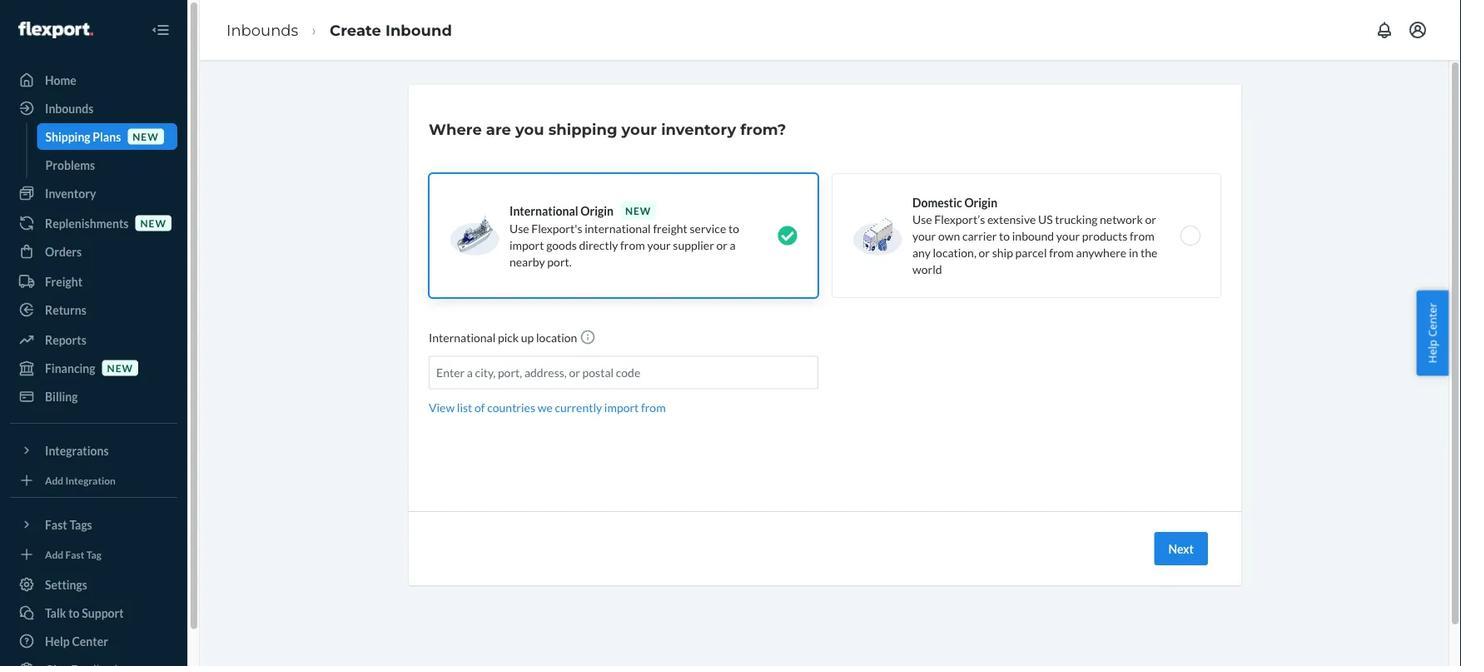Task type: vqa. For each thing, say whether or not it's contained in the screenshot.
check square ICON for and/or
no



Task type: describe. For each thing, give the bounding box(es) containing it.
supplier
[[673, 238, 714, 252]]

center inside button
[[1425, 303, 1440, 337]]

extensive
[[988, 212, 1036, 226]]

up
[[521, 331, 534, 345]]

location
[[536, 331, 578, 345]]

countries
[[487, 401, 536, 415]]

new for replenishments
[[140, 217, 167, 229]]

address,
[[525, 366, 567, 380]]

reports
[[45, 333, 86, 347]]

create inbound
[[330, 21, 452, 39]]

orders link
[[10, 238, 177, 265]]

breadcrumbs navigation
[[213, 6, 466, 54]]

integrations
[[45, 444, 109, 458]]

ship
[[993, 245, 1014, 259]]

add integration link
[[10, 471, 177, 491]]

problems link
[[37, 152, 177, 178]]

next button
[[1155, 532, 1209, 566]]

any
[[913, 245, 931, 259]]

goods
[[546, 238, 577, 252]]

origin for domestic
[[965, 195, 998, 209]]

international
[[585, 221, 651, 235]]

enter a city, port, address, or postal code
[[436, 366, 641, 380]]

from inside use flexport's international freight service to import goods directly from your supplier or a nearby port.
[[621, 238, 645, 252]]

port,
[[498, 366, 522, 380]]

service
[[690, 221, 726, 235]]

from right parcel
[[1050, 245, 1074, 259]]

flexport logo image
[[18, 22, 93, 38]]

origin for international
[[581, 204, 614, 218]]

in
[[1129, 245, 1139, 259]]

enter
[[436, 366, 465, 380]]

network
[[1100, 212, 1143, 226]]

us
[[1039, 212, 1053, 226]]

from inside "button"
[[641, 401, 666, 415]]

own
[[939, 229, 960, 243]]

freight link
[[10, 268, 177, 295]]

reports link
[[10, 326, 177, 353]]

are
[[486, 120, 511, 138]]

a inside use flexport's international freight service to import goods directly from your supplier or a nearby port.
[[730, 238, 736, 252]]

of
[[475, 401, 485, 415]]

home link
[[10, 67, 177, 93]]

inbounds inside breadcrumbs navigation
[[227, 21, 298, 39]]

open notifications image
[[1375, 20, 1395, 40]]

where are you shipping your inventory from?
[[429, 120, 787, 138]]

plans
[[93, 130, 121, 144]]

fast tags
[[45, 518, 92, 532]]

new for financing
[[107, 362, 133, 374]]

pick
[[498, 331, 519, 345]]

inbound
[[386, 21, 452, 39]]

freight
[[45, 274, 83, 289]]

integrations button
[[10, 437, 177, 464]]

view list of countries we currently import from
[[429, 401, 666, 415]]

help center inside button
[[1425, 303, 1440, 363]]

inbound
[[1013, 229, 1055, 243]]

close navigation image
[[151, 20, 171, 40]]

to inside domestic origin use flexport's extensive us trucking network or your own carrier to inbound your products from any location, or ship parcel from anywhere in the world
[[1000, 229, 1010, 243]]

billing link
[[10, 383, 177, 410]]

inbounds link inside breadcrumbs navigation
[[227, 21, 298, 39]]

port.
[[548, 254, 572, 269]]

use inside domestic origin use flexport's extensive us trucking network or your own carrier to inbound your products from any location, or ship parcel from anywhere in the world
[[913, 212, 933, 226]]

trucking
[[1056, 212, 1098, 226]]

inventory
[[661, 120, 736, 138]]

anywhere
[[1077, 245, 1127, 259]]

carrier
[[963, 229, 997, 243]]

check circle image
[[778, 226, 798, 246]]

the
[[1141, 245, 1158, 259]]

fast inside dropdown button
[[45, 518, 67, 532]]

1 vertical spatial a
[[467, 366, 473, 380]]

flexport's
[[935, 212, 986, 226]]

integration
[[65, 474, 116, 486]]

or left postal
[[569, 366, 580, 380]]

0 horizontal spatial inbounds link
[[10, 95, 177, 122]]

freight
[[653, 221, 688, 235]]

view
[[429, 401, 455, 415]]

products
[[1083, 229, 1128, 243]]

financing
[[45, 361, 95, 375]]

help center link
[[10, 628, 177, 655]]

home
[[45, 73, 76, 87]]

city,
[[475, 366, 496, 380]]



Task type: locate. For each thing, give the bounding box(es) containing it.
help center
[[1425, 303, 1440, 363], [45, 634, 108, 648]]

add for add fast tag
[[45, 548, 63, 560]]

help
[[1425, 340, 1440, 363], [45, 634, 70, 648]]

to inside use flexport's international freight service to import goods directly from your supplier or a nearby port.
[[729, 221, 740, 235]]

0 vertical spatial import
[[510, 238, 544, 252]]

use down domestic
[[913, 212, 933, 226]]

1 horizontal spatial to
[[729, 221, 740, 235]]

1 vertical spatial center
[[72, 634, 108, 648]]

import inside "button"
[[605, 401, 639, 415]]

a left city,
[[467, 366, 473, 380]]

inventory
[[45, 186, 96, 200]]

from up the
[[1130, 229, 1155, 243]]

1 vertical spatial inbounds link
[[10, 95, 177, 122]]

1 horizontal spatial use
[[913, 212, 933, 226]]

use inside use flexport's international freight service to import goods directly from your supplier or a nearby port.
[[510, 221, 529, 235]]

1 vertical spatial add
[[45, 548, 63, 560]]

returns
[[45, 303, 86, 317]]

your down the trucking
[[1057, 229, 1080, 243]]

1 horizontal spatial inbounds
[[227, 21, 298, 39]]

0 vertical spatial inbounds link
[[227, 21, 298, 39]]

0 horizontal spatial origin
[[581, 204, 614, 218]]

1 vertical spatial help center
[[45, 634, 108, 648]]

from
[[1130, 229, 1155, 243], [621, 238, 645, 252], [1050, 245, 1074, 259], [641, 401, 666, 415]]

list
[[457, 401, 473, 415]]

or inside use flexport's international freight service to import goods directly from your supplier or a nearby port.
[[717, 238, 728, 252]]

support
[[82, 606, 124, 620]]

0 horizontal spatial international
[[429, 331, 496, 345]]

tag
[[86, 548, 102, 560]]

international up enter
[[429, 331, 496, 345]]

international up flexport's
[[510, 204, 578, 218]]

origin inside domestic origin use flexport's extensive us trucking network or your own carrier to inbound your products from any location, or ship parcel from anywhere in the world
[[965, 195, 998, 209]]

international pick up location
[[429, 331, 580, 345]]

your down freight
[[648, 238, 671, 252]]

import for goods
[[510, 238, 544, 252]]

0 vertical spatial help center
[[1425, 303, 1440, 363]]

add up settings at the bottom
[[45, 548, 63, 560]]

0 vertical spatial fast
[[45, 518, 67, 532]]

add integration
[[45, 474, 116, 486]]

from down international
[[621, 238, 645, 252]]

0 horizontal spatial use
[[510, 221, 529, 235]]

or down carrier
[[979, 245, 990, 259]]

or down service
[[717, 238, 728, 252]]

inbounds
[[227, 21, 298, 39], [45, 101, 94, 115]]

fast tags button
[[10, 511, 177, 538]]

1 horizontal spatial import
[[605, 401, 639, 415]]

import inside use flexport's international freight service to import goods directly from your supplier or a nearby port.
[[510, 238, 544, 252]]

international
[[510, 204, 578, 218], [429, 331, 496, 345]]

to right service
[[729, 221, 740, 235]]

settings link
[[10, 571, 177, 598]]

0 horizontal spatial import
[[510, 238, 544, 252]]

0 vertical spatial add
[[45, 474, 63, 486]]

1 horizontal spatial international
[[510, 204, 578, 218]]

new up 'orders' link
[[140, 217, 167, 229]]

0 vertical spatial a
[[730, 238, 736, 252]]

0 horizontal spatial to
[[68, 606, 80, 620]]

0 horizontal spatial inbounds
[[45, 101, 94, 115]]

0 horizontal spatial a
[[467, 366, 473, 380]]

1 horizontal spatial origin
[[965, 195, 998, 209]]

we
[[538, 401, 553, 415]]

domestic origin use flexport's extensive us trucking network or your own carrier to inbound your products from any location, or ship parcel from anywhere in the world
[[913, 195, 1158, 276]]

your right shipping
[[622, 120, 657, 138]]

talk
[[45, 606, 66, 620]]

origin up flexport's on the top
[[965, 195, 998, 209]]

next
[[1169, 542, 1194, 556]]

a
[[730, 238, 736, 252], [467, 366, 473, 380]]

shipping
[[549, 120, 618, 138]]

create inbound link
[[330, 21, 452, 39]]

0 vertical spatial help
[[1425, 340, 1440, 363]]

new for international origin
[[625, 204, 652, 217]]

talk to support button
[[10, 600, 177, 626]]

use flexport's international freight service to import goods directly from your supplier or a nearby port.
[[510, 221, 740, 269]]

fast
[[45, 518, 67, 532], [65, 548, 84, 560]]

from right currently
[[641, 401, 666, 415]]

1 vertical spatial inbounds
[[45, 101, 94, 115]]

flexport's
[[532, 221, 583, 235]]

international for international pick up location
[[429, 331, 496, 345]]

0 horizontal spatial help
[[45, 634, 70, 648]]

fast left tags
[[45, 518, 67, 532]]

add
[[45, 474, 63, 486], [45, 548, 63, 560]]

help center button
[[1417, 290, 1449, 376]]

1 add from the top
[[45, 474, 63, 486]]

talk to support
[[45, 606, 124, 620]]

1 horizontal spatial help center
[[1425, 303, 1440, 363]]

2 add from the top
[[45, 548, 63, 560]]

settings
[[45, 578, 87, 592]]

tags
[[69, 518, 92, 532]]

your inside use flexport's international freight service to import goods directly from your supplier or a nearby port.
[[648, 238, 671, 252]]

new right plans
[[133, 130, 159, 142]]

code
[[616, 366, 641, 380]]

1 horizontal spatial help
[[1425, 340, 1440, 363]]

add for add integration
[[45, 474, 63, 486]]

domestic
[[913, 195, 963, 209]]

0 vertical spatial center
[[1425, 303, 1440, 337]]

use
[[913, 212, 933, 226], [510, 221, 529, 235]]

add fast tag link
[[10, 545, 177, 565]]

billing
[[45, 389, 78, 404]]

inbounds link
[[227, 21, 298, 39], [10, 95, 177, 122]]

directly
[[579, 238, 618, 252]]

or right network
[[1146, 212, 1157, 226]]

1 horizontal spatial a
[[730, 238, 736, 252]]

international for international origin
[[510, 204, 578, 218]]

fast left the tag
[[65, 548, 84, 560]]

0 vertical spatial inbounds
[[227, 21, 298, 39]]

where
[[429, 120, 482, 138]]

0 horizontal spatial center
[[72, 634, 108, 648]]

a right supplier
[[730, 238, 736, 252]]

import down "code"
[[605, 401, 639, 415]]

import for from
[[605, 401, 639, 415]]

inventory link
[[10, 180, 177, 207]]

international origin
[[510, 204, 614, 218]]

location,
[[933, 245, 977, 259]]

new down reports link
[[107, 362, 133, 374]]

origin up international
[[581, 204, 614, 218]]

2 horizontal spatial to
[[1000, 229, 1010, 243]]

replenishments
[[45, 216, 129, 230]]

help inside button
[[1425, 340, 1440, 363]]

add left integration
[[45, 474, 63, 486]]

help inside 'link'
[[45, 634, 70, 648]]

create
[[330, 21, 381, 39]]

1 horizontal spatial center
[[1425, 303, 1440, 337]]

1 horizontal spatial inbounds link
[[227, 21, 298, 39]]

center inside 'link'
[[72, 634, 108, 648]]

your up any
[[913, 229, 936, 243]]

orders
[[45, 244, 82, 259]]

to right talk
[[68, 606, 80, 620]]

import
[[510, 238, 544, 252], [605, 401, 639, 415]]

shipping
[[45, 130, 90, 144]]

open account menu image
[[1408, 20, 1428, 40]]

new for shipping plans
[[133, 130, 159, 142]]

1 vertical spatial import
[[605, 401, 639, 415]]

world
[[913, 262, 942, 276]]

help center inside 'link'
[[45, 634, 108, 648]]

parcel
[[1016, 245, 1047, 259]]

postal
[[583, 366, 614, 380]]

nearby
[[510, 254, 545, 269]]

use up the nearby
[[510, 221, 529, 235]]

1 vertical spatial help
[[45, 634, 70, 648]]

returns link
[[10, 297, 177, 323]]

view list of countries we currently import from button
[[429, 399, 666, 416]]

your
[[622, 120, 657, 138], [913, 229, 936, 243], [1057, 229, 1080, 243], [648, 238, 671, 252]]

to up "ship"
[[1000, 229, 1010, 243]]

1 vertical spatial fast
[[65, 548, 84, 560]]

new up international
[[625, 204, 652, 217]]

add fast tag
[[45, 548, 102, 560]]

currently
[[555, 401, 602, 415]]

to inside button
[[68, 606, 80, 620]]

shipping plans
[[45, 130, 121, 144]]

or
[[1146, 212, 1157, 226], [717, 238, 728, 252], [979, 245, 990, 259], [569, 366, 580, 380]]

problems
[[45, 158, 95, 172]]

from?
[[741, 120, 787, 138]]

import up the nearby
[[510, 238, 544, 252]]

to
[[729, 221, 740, 235], [1000, 229, 1010, 243], [68, 606, 80, 620]]

you
[[516, 120, 544, 138]]

0 horizontal spatial help center
[[45, 634, 108, 648]]

0 vertical spatial international
[[510, 204, 578, 218]]

1 vertical spatial international
[[429, 331, 496, 345]]



